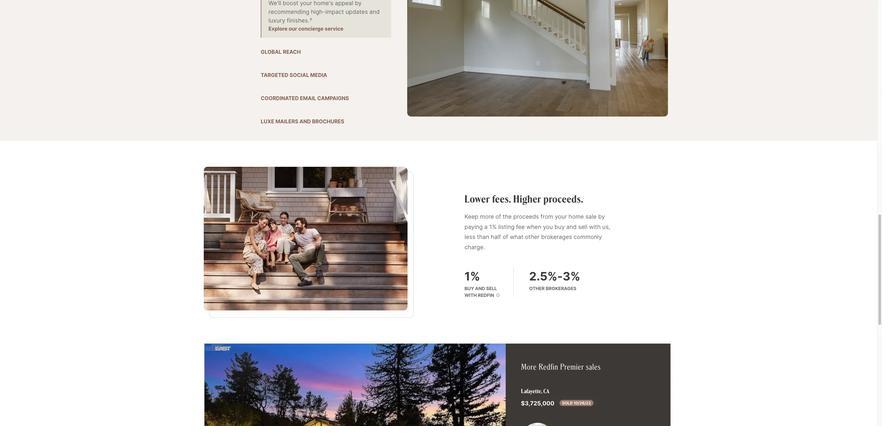 Task type: locate. For each thing, give the bounding box(es) containing it.
0 vertical spatial by
[[355, 0, 362, 7]]

luxe mailers and brochures
[[261, 118, 344, 125]]

explore
[[269, 26, 288, 32]]

1 vertical spatial your
[[555, 213, 567, 220]]

1 horizontal spatial with
[[589, 223, 601, 230]]

0 horizontal spatial your
[[300, 0, 312, 7]]

your up high-
[[300, 0, 312, 7]]

brokerages
[[541, 234, 572, 240]]

proceeds.
[[544, 192, 584, 205]]

high-
[[311, 8, 326, 15]]

with down sale on the right bottom of the page
[[589, 223, 601, 230]]

1 vertical spatial of
[[503, 234, 508, 240]]

0 vertical spatial sell
[[579, 223, 588, 230]]

global reach
[[261, 49, 301, 55]]

sell right buy
[[486, 286, 497, 291]]

10/26/22
[[574, 401, 591, 406]]

less
[[465, 234, 476, 240]]

appeal
[[335, 0, 354, 7]]

1 vertical spatial redfin
[[539, 361, 559, 372]]

charge.
[[465, 244, 485, 251]]

updates
[[346, 8, 368, 15]]

us,
[[603, 223, 611, 230]]

higher
[[514, 192, 542, 205]]

1 horizontal spatial by
[[599, 213, 605, 220]]

coordinated email campaigns
[[261, 95, 349, 102]]

0 horizontal spatial by
[[355, 0, 362, 7]]

0 horizontal spatial redfin
[[477, 293, 494, 298]]

coordinated
[[261, 95, 299, 102]]

lower
[[465, 192, 490, 205]]

a
[[485, 223, 488, 230]]

impact
[[326, 8, 344, 15]]

1 vertical spatial by
[[599, 213, 605, 220]]

service
[[325, 26, 344, 32]]

with down buy
[[465, 293, 477, 298]]

keep
[[465, 213, 479, 220]]

1 horizontal spatial your
[[555, 213, 567, 220]]

0 vertical spatial your
[[300, 0, 312, 7]]

buy
[[465, 286, 474, 291]]

0 horizontal spatial of
[[496, 213, 501, 220]]

1 horizontal spatial sell
[[579, 223, 588, 230]]

what
[[510, 234, 524, 240]]

and
[[370, 8, 380, 15], [300, 118, 311, 125], [567, 223, 577, 230], [475, 286, 485, 291]]

buy
[[555, 223, 565, 230]]

more
[[480, 213, 494, 220]]

luxury
[[269, 17, 285, 24]]

when
[[527, 223, 542, 230]]

by right sale on the right bottom of the page
[[599, 213, 605, 220]]

0 vertical spatial 1%
[[490, 223, 497, 230]]

other
[[525, 234, 540, 240]]

1 vertical spatial sell
[[486, 286, 497, 291]]

1% up buy
[[465, 269, 480, 284]]

reach
[[283, 49, 301, 55]]

sold 10/26/22
[[562, 401, 591, 406]]

keep more of the proceeds from your home sale by paying a 1%                     listing fee when you buy and sell with us, less than half of                     what other brokerages commonly charge.
[[465, 213, 611, 251]]

1%
[[490, 223, 497, 230], [465, 269, 480, 284]]

sell up commonly
[[579, 223, 588, 230]]

your up buy
[[555, 213, 567, 220]]

by up "updates"
[[355, 0, 362, 7]]

and inside keep more of the proceeds from your home sale by paying a 1%                     listing fee when you buy and sell with us, less than half of                     what other brokerages commonly charge.
[[567, 223, 577, 230]]

2.5%-3% other brokerages
[[530, 269, 581, 291]]

1% right a
[[490, 223, 497, 230]]

paying
[[465, 223, 483, 230]]

the
[[503, 213, 512, 220]]

your
[[300, 0, 312, 7], [555, 213, 567, 220]]

0 horizontal spatial 1%
[[465, 269, 480, 284]]

targeted social media
[[261, 72, 327, 78]]

of right half
[[503, 234, 508, 240]]

1 vertical spatial with
[[465, 293, 477, 298]]

listing
[[499, 223, 515, 230]]

we'll boost your home's appeal by recommending high-impact updates and luxury finishes.† explore our concierge service
[[269, 0, 380, 32]]

0 vertical spatial of
[[496, 213, 501, 220]]

by inside we'll boost your home's appeal by recommending high-impact updates and luxury finishes.† explore our concierge service
[[355, 0, 362, 7]]

of
[[496, 213, 501, 220], [503, 234, 508, 240]]

your inside keep more of the proceeds from your home sale by paying a 1%                     listing fee when you buy and sell with us, less than half of                     what other brokerages commonly charge.
[[555, 213, 567, 220]]

0 horizontal spatial sell
[[486, 286, 497, 291]]

we'll boost your home's appeal by recommending high-impact updates and luxury finishes.† tab list
[[261, 0, 391, 131]]

buy and sell with
[[465, 286, 497, 298]]

recommending
[[269, 8, 310, 15]]

lafayette
[[521, 387, 542, 395]]

redfin
[[477, 293, 494, 298], [539, 361, 559, 372]]

0 horizontal spatial with
[[465, 293, 477, 298]]

0 vertical spatial with
[[589, 223, 601, 230]]

1 horizontal spatial 1%
[[490, 223, 497, 230]]

more
[[521, 361, 537, 372]]

our
[[289, 26, 297, 32]]

and inside buy and sell with
[[475, 286, 485, 291]]

global
[[261, 49, 282, 55]]

media
[[310, 72, 327, 78]]

sales
[[586, 361, 601, 372]]

lower fees. higher proceeds.
[[465, 192, 584, 205]]

family on a patio image
[[204, 167, 408, 311]]

and right "updates"
[[370, 8, 380, 15]]

of left the
[[496, 213, 501, 220]]

with
[[589, 223, 601, 230], [465, 293, 477, 298]]

sell
[[579, 223, 588, 230], [486, 286, 497, 291]]

1 vertical spatial 1%
[[465, 269, 480, 284]]

proceeds
[[514, 213, 539, 220]]

from
[[541, 213, 554, 220]]

mailers
[[276, 118, 298, 125]]

and down home
[[567, 223, 577, 230]]

by
[[355, 0, 362, 7], [599, 213, 605, 220]]

and right buy
[[475, 286, 485, 291]]

1 horizontal spatial redfin
[[539, 361, 559, 372]]

1 horizontal spatial of
[[503, 234, 508, 240]]



Task type: vqa. For each thing, say whether or not it's contained in the screenshot.
▾ corresponding to Buy ▾
no



Task type: describe. For each thing, give the bounding box(es) containing it.
other
[[530, 286, 545, 291]]

sell inside buy and sell with
[[486, 286, 497, 291]]

we'll boost your home's appeal by recommending high-impact updates and luxury finishes.† tab
[[261, 0, 391, 38]]

finishes.†
[[287, 17, 313, 24]]

social
[[290, 72, 309, 78]]

,
[[542, 387, 543, 395]]

half
[[491, 234, 501, 240]]

email
[[300, 95, 316, 102]]

3%
[[563, 269, 581, 284]]

and right mailers
[[300, 118, 311, 125]]

you
[[543, 223, 553, 230]]

sale
[[586, 213, 597, 220]]

campaigns
[[317, 95, 349, 102]]

$3,725,000
[[521, 400, 555, 407]]

2.5%-
[[530, 269, 563, 284]]

more redfin premier sales
[[521, 361, 601, 372]]

concierge
[[298, 26, 324, 32]]

premier
[[560, 361, 584, 372]]

and inside we'll boost your home's appeal by recommending high-impact updates and luxury finishes.† explore our concierge service
[[370, 8, 380, 15]]

home's
[[314, 0, 334, 7]]

brochures
[[312, 118, 344, 125]]

explore our concierge service link
[[269, 26, 344, 32]]

with inside buy and sell with
[[465, 293, 477, 298]]

home
[[569, 213, 584, 220]]

fee
[[516, 223, 525, 230]]

boost
[[283, 0, 299, 7]]

1% inside keep more of the proceeds from your home sale by paying a 1%                     listing fee when you buy and sell with us, less than half of                     what other brokerages commonly charge.
[[490, 223, 497, 230]]

brokerages
[[546, 286, 577, 291]]

commonly
[[574, 234, 602, 240]]

lafayette , ca
[[521, 387, 550, 395]]

with inside keep more of the proceeds from your home sale by paying a 1%                     listing fee when you buy and sell with us, less than half of                     what other brokerages commonly charge.
[[589, 223, 601, 230]]

luxe
[[261, 118, 274, 125]]

than
[[477, 234, 490, 240]]

your inside we'll boost your home's appeal by recommending high-impact updates and luxury finishes.† explore our concierge service
[[300, 0, 312, 7]]

sell inside keep more of the proceeds from your home sale by paying a 1%                     listing fee when you buy and sell with us, less than half of                     what other brokerages commonly charge.
[[579, 223, 588, 230]]

0 vertical spatial redfin
[[477, 293, 494, 298]]

targeted
[[261, 72, 289, 78]]

we'll
[[269, 0, 281, 7]]

by inside keep more of the proceeds from your home sale by paying a 1%                     listing fee when you buy and sell with us, less than half of                     what other brokerages commonly charge.
[[599, 213, 605, 220]]

sold
[[562, 401, 573, 406]]

ca
[[544, 387, 550, 395]]

fees.
[[492, 192, 511, 205]]



